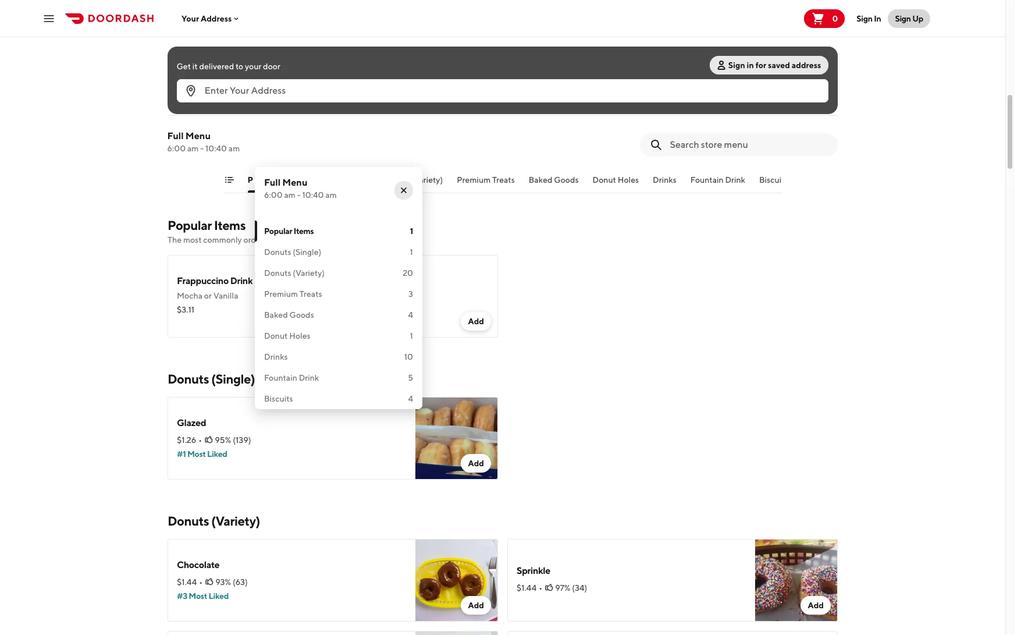 Task type: locate. For each thing, give the bounding box(es) containing it.
10:40 up show menu categories icon
[[206, 144, 227, 153]]

1 horizontal spatial 10:40
[[302, 190, 324, 200]]

add for glazed
[[468, 459, 484, 468]]

full menu 6:00 am - 10:40 am up show menu categories icon
[[168, 130, 240, 153]]

1 vertical spatial popular items
[[264, 226, 314, 236]]

0 vertical spatial 10:40
[[206, 144, 227, 153]]

full down 226
[[168, 130, 184, 141]]

1 vertical spatial 4
[[408, 394, 413, 403]]

0 vertical spatial premium
[[457, 175, 491, 185]]

1 horizontal spatial this
[[356, 235, 370, 245]]

1 vertical spatial 95% (139)
[[215, 435, 251, 445]]

0 horizontal spatial full
[[168, 130, 184, 141]]

• for glazed
[[199, 435, 202, 445]]

#3 most liked
[[177, 592, 229, 601]]

0 horizontal spatial donut
[[264, 331, 288, 341]]

this left item
[[282, 80, 295, 89]]

1 for donuts (single)
[[410, 247, 413, 257]]

2 vertical spatial (variety)
[[211, 514, 260, 529]]

frappuccino
[[177, 275, 229, 286]]

3 1 from the top
[[410, 331, 413, 341]]

226 people recently ordered this item
[[175, 80, 313, 89]]

most right #3 on the bottom left of the page
[[189, 592, 207, 601]]

1 vertical spatial baked goods
[[264, 310, 314, 320]]

drinks button
[[654, 174, 677, 193]]

glazed up it
[[175, 48, 204, 59]]

drinks
[[654, 175, 677, 185], [264, 352, 288, 362]]

1 vertical spatial donuts (single)
[[168, 371, 255, 387]]

• up #3 most liked
[[199, 578, 203, 587]]

glazed
[[175, 48, 204, 59], [177, 417, 206, 429]]

4 down '5' on the left bottom
[[408, 394, 413, 403]]

treats left baked goods button
[[493, 175, 515, 185]]

baked goods button
[[529, 174, 579, 193]]

0 vertical spatial treats
[[493, 175, 515, 185]]

0 vertical spatial 95% (139)
[[213, 61, 249, 70]]

door
[[264, 62, 281, 71]]

• right get
[[196, 61, 200, 70]]

to
[[236, 62, 244, 71]]

5
[[408, 373, 413, 383]]

items inside popular items the most commonly ordered items and dishes from this store
[[214, 218, 246, 233]]

popular items right show menu categories icon
[[248, 175, 298, 185]]

1 vertical spatial goods
[[290, 310, 314, 320]]

95% (139) up recently on the top left of page
[[213, 61, 249, 70]]

0 horizontal spatial drink
[[230, 275, 253, 286]]

get it delivered to your door
[[177, 62, 281, 71]]

0 vertical spatial menu
[[186, 130, 211, 141]]

1 horizontal spatial drink
[[299, 373, 319, 383]]

1 vertical spatial most
[[189, 592, 207, 601]]

0 vertical spatial fountain
[[691, 175, 724, 185]]

sign in for saved address link
[[710, 56, 829, 75]]

0 horizontal spatial (single)
[[211, 371, 255, 387]]

(139)
[[231, 61, 249, 70], [233, 435, 251, 445]]

1 vertical spatial this
[[356, 235, 370, 245]]

2 1 from the top
[[410, 247, 413, 257]]

1 horizontal spatial baked
[[529, 175, 553, 185]]

popular right show menu categories icon
[[248, 175, 276, 185]]

1 horizontal spatial goods
[[555, 175, 579, 185]]

0 vertical spatial full
[[168, 130, 184, 141]]

1
[[410, 226, 413, 236], [410, 247, 413, 257], [410, 331, 413, 341]]

donut holes button
[[593, 174, 640, 193]]

treats down and
[[300, 289, 322, 299]]

1 vertical spatial full
[[264, 177, 281, 188]]

• for sprinkle
[[539, 583, 543, 593]]

2 horizontal spatial (variety)
[[412, 175, 443, 185]]

open menu image
[[42, 11, 56, 25]]

donuts (single)
[[264, 247, 322, 257], [168, 371, 255, 387]]

(variety) inside donuts (variety) button
[[412, 175, 443, 185]]

donut holes
[[593, 175, 640, 185], [264, 331, 311, 341]]

0 vertical spatial this
[[282, 80, 295, 89]]

1 horizontal spatial donut
[[593, 175, 617, 185]]

0 vertical spatial glazed
[[175, 48, 204, 59]]

0 vertical spatial 1
[[410, 226, 413, 236]]

Enter Your Address text field
[[205, 84, 822, 97]]

donuts (variety) down and
[[264, 268, 325, 278]]

menu down people
[[186, 130, 211, 141]]

0 horizontal spatial sign
[[729, 61, 746, 70]]

view menu
[[491, 611, 540, 622]]

0 vertical spatial drinks
[[654, 175, 677, 185]]

items
[[278, 175, 298, 185], [214, 218, 246, 233], [294, 226, 314, 236]]

1 horizontal spatial full menu 6:00 am - 10:40 am
[[264, 177, 337, 200]]

0 vertical spatial full menu 6:00 am - 10:40 am
[[168, 130, 240, 153]]

1 4 from the top
[[408, 310, 413, 320]]

2 vertical spatial donuts (variety)
[[168, 514, 260, 529]]

0 horizontal spatial baked
[[264, 310, 288, 320]]

1 horizontal spatial baked goods
[[529, 175, 579, 185]]

full menu 6:00 am - 10:40 am up popular items the most commonly ordered items and dishes from this store
[[264, 177, 337, 200]]

for
[[756, 61, 767, 70]]

premium treats button
[[457, 174, 515, 193]]

1 horizontal spatial donuts (variety)
[[264, 268, 325, 278]]

1 vertical spatial glazed
[[177, 417, 206, 429]]

#1
[[177, 449, 186, 459]]

1 vertical spatial full menu 6:00 am - 10:40 am
[[264, 177, 337, 200]]

donuts (variety) up chocolate
[[168, 514, 260, 529]]

1 1 from the top
[[410, 226, 413, 236]]

ordered left items
[[244, 235, 273, 245]]

$1.26 • up 226
[[175, 61, 200, 70]]

popular items
[[248, 175, 298, 185], [264, 226, 314, 236]]

your address button
[[182, 14, 241, 23]]

$1.26 •
[[175, 61, 200, 70], [177, 435, 202, 445]]

•
[[196, 61, 200, 70], [199, 435, 202, 445], [199, 578, 203, 587], [539, 583, 543, 593]]

20
[[403, 268, 413, 278]]

0 horizontal spatial $1.44 •
[[177, 578, 203, 587]]

• up #1 most liked
[[199, 435, 202, 445]]

add button for chocolate
[[461, 596, 491, 615]]

0 vertical spatial 95%
[[213, 61, 229, 70]]

0 vertical spatial donuts (single)
[[264, 247, 322, 257]]

frappuccino drink mocha or vanilla $3.11 add
[[177, 275, 484, 326]]

(single)
[[293, 247, 322, 257], [211, 371, 255, 387]]

2 vertical spatial 1
[[410, 331, 413, 341]]

items up commonly
[[214, 218, 246, 233]]

1 horizontal spatial fountain drink
[[691, 175, 746, 185]]

full right show menu categories icon
[[264, 177, 281, 188]]

popular up most
[[168, 218, 212, 233]]

4
[[408, 310, 413, 320], [408, 394, 413, 403]]

0 horizontal spatial biscuits
[[264, 394, 293, 403]]

95% (139) up #1 most liked
[[215, 435, 251, 445]]

address
[[201, 14, 232, 23]]

97% (34)
[[556, 583, 588, 593]]

4 down 3
[[408, 310, 413, 320]]

popular
[[248, 175, 276, 185], [168, 218, 212, 233], [264, 226, 292, 236]]

this inside popular items the most commonly ordered items and dishes from this store
[[356, 235, 370, 245]]

1 horizontal spatial $1.44
[[517, 583, 537, 593]]

1 horizontal spatial premium
[[457, 175, 491, 185]]

add
[[812, 19, 828, 28], [468, 317, 484, 326], [468, 459, 484, 468], [468, 601, 484, 610], [808, 601, 824, 610]]

or
[[204, 291, 212, 300]]

premium inside button
[[457, 175, 491, 185]]

glazed up #1
[[177, 417, 206, 429]]

(variety)
[[412, 175, 443, 185], [293, 268, 325, 278], [211, 514, 260, 529]]

from
[[337, 235, 355, 245]]

liked down 93%
[[209, 592, 229, 601]]

1 for popular items
[[410, 226, 413, 236]]

0 horizontal spatial menu
[[186, 130, 211, 141]]

0 button
[[805, 9, 846, 28]]

0 vertical spatial 4
[[408, 310, 413, 320]]

donut holes left drinks button
[[593, 175, 640, 185]]

1 vertical spatial ordered
[[244, 235, 273, 245]]

4 for baked goods
[[408, 310, 413, 320]]

6:00
[[168, 144, 186, 153], [264, 190, 283, 200]]

1 up 10
[[410, 331, 413, 341]]

95% up #1 most liked
[[215, 435, 231, 445]]

1 horizontal spatial fountain
[[691, 175, 724, 185]]

1 vertical spatial donut
[[264, 331, 288, 341]]

1 horizontal spatial 6:00
[[264, 190, 283, 200]]

donut inside "donut holes" button
[[593, 175, 617, 185]]

sign in link
[[850, 7, 889, 30]]

fountain
[[691, 175, 724, 185], [264, 373, 297, 383]]

popular left and
[[264, 226, 292, 236]]

10:40
[[206, 144, 227, 153], [302, 190, 324, 200]]

popular items the most commonly ordered items and dishes from this store
[[168, 218, 390, 245]]

donuts (variety) up close menu navigation icon
[[383, 175, 443, 185]]

drink inside button
[[726, 175, 746, 185]]

holes down frappuccino drink mocha or vanilla $3.11 add
[[289, 331, 311, 341]]

baked goods
[[529, 175, 579, 185], [264, 310, 314, 320]]

2 4 from the top
[[408, 394, 413, 403]]

add for sprinkle
[[808, 601, 824, 610]]

donuts (variety)
[[383, 175, 443, 185], [264, 268, 325, 278], [168, 514, 260, 529]]

this
[[282, 80, 295, 89], [356, 235, 370, 245]]

$1.26 up #1
[[177, 435, 196, 445]]

0 horizontal spatial $1.44
[[177, 578, 197, 587]]

$1.44
[[177, 578, 197, 587], [517, 583, 537, 593]]

goods
[[555, 175, 579, 185], [290, 310, 314, 320]]

holes left drinks button
[[618, 175, 640, 185]]

1 right store
[[410, 226, 413, 236]]

0 horizontal spatial -
[[201, 144, 204, 153]]

1 horizontal spatial menu
[[283, 177, 308, 188]]

chocolate
[[177, 560, 220, 571]]

1 up the 20
[[410, 247, 413, 257]]

menu up popular items the most commonly ordered items and dishes from this store
[[283, 177, 308, 188]]

add button
[[805, 14, 835, 33], [461, 312, 491, 331], [461, 454, 491, 473], [461, 596, 491, 615], [801, 596, 831, 615]]

1 horizontal spatial $1.44 •
[[517, 583, 543, 593]]

liked for glazed
[[207, 449, 227, 459]]

ordered down door
[[250, 80, 280, 89]]

$1.44 • for sprinkle
[[517, 583, 543, 593]]

popular inside popular items the most commonly ordered items and dishes from this store
[[168, 218, 212, 233]]

sign for sign in
[[857, 14, 873, 23]]

drink
[[726, 175, 746, 185], [230, 275, 253, 286], [299, 373, 319, 383]]

10:40 up and
[[302, 190, 324, 200]]

$1.44 • up #3 on the bottom left of the page
[[177, 578, 203, 587]]

0 horizontal spatial baked goods
[[264, 310, 314, 320]]

0 vertical spatial donut holes
[[593, 175, 640, 185]]

• down the sprinkle
[[539, 583, 543, 593]]

full
[[168, 130, 184, 141], [264, 177, 281, 188]]

1 vertical spatial biscuits
[[264, 394, 293, 403]]

2 horizontal spatial donuts (variety)
[[383, 175, 443, 185]]

Item Search search field
[[671, 139, 829, 151]]

fountain drink button
[[691, 174, 746, 193]]

$1.44 • down the sprinkle
[[517, 583, 543, 593]]

0 vertical spatial (139)
[[231, 61, 249, 70]]

0 vertical spatial fountain drink
[[691, 175, 746, 185]]

2 horizontal spatial menu
[[515, 611, 540, 622]]

(63)
[[233, 578, 248, 587]]

add button for glazed
[[461, 454, 491, 473]]

glazed for $1.26 •
[[175, 48, 204, 59]]

this right from
[[356, 235, 370, 245]]

1 vertical spatial liked
[[209, 592, 229, 601]]

0 vertical spatial 6:00
[[168, 144, 186, 153]]

most right #1
[[187, 449, 206, 459]]

liked right #1
[[207, 449, 227, 459]]

1 vertical spatial menu
[[283, 177, 308, 188]]

donut
[[593, 175, 617, 185], [264, 331, 288, 341]]

0 vertical spatial drink
[[726, 175, 746, 185]]

liked
[[207, 449, 227, 459], [209, 592, 229, 601]]

1 vertical spatial premium
[[264, 289, 298, 299]]

fountain inside button
[[691, 175, 724, 185]]

0 horizontal spatial (variety)
[[211, 514, 260, 529]]

treats
[[493, 175, 515, 185], [300, 289, 322, 299]]

95% left to in the left top of the page
[[213, 61, 229, 70]]

most
[[187, 449, 206, 459], [189, 592, 207, 601]]

0 vertical spatial holes
[[618, 175, 640, 185]]

am
[[188, 144, 199, 153], [229, 144, 240, 153], [284, 190, 296, 200], [326, 190, 337, 200]]

0 horizontal spatial treats
[[300, 289, 322, 299]]

premium
[[457, 175, 491, 185], [264, 289, 298, 299]]

ordered
[[250, 80, 280, 89], [244, 235, 273, 245]]

sign for sign in for saved address
[[729, 61, 746, 70]]

$1.44 down the sprinkle
[[517, 583, 537, 593]]

95%
[[213, 61, 229, 70], [215, 435, 231, 445]]

-
[[201, 144, 204, 153], [297, 190, 301, 200]]

$1.26 • up #1
[[177, 435, 202, 445]]

0 horizontal spatial 6:00
[[168, 144, 186, 153]]

popular items left from
[[264, 226, 314, 236]]

biscuits
[[760, 175, 789, 185], [264, 394, 293, 403]]

holes inside button
[[618, 175, 640, 185]]

holes
[[618, 175, 640, 185], [289, 331, 311, 341]]

$1.44 up #3 on the bottom left of the page
[[177, 578, 197, 587]]

full menu 6:00 am - 10:40 am
[[168, 130, 240, 153], [264, 177, 337, 200]]

0 horizontal spatial this
[[282, 80, 295, 89]]

sign
[[857, 14, 873, 23], [896, 14, 912, 23], [729, 61, 746, 70]]

baked
[[529, 175, 553, 185], [264, 310, 288, 320]]

premium treats
[[457, 175, 515, 185], [264, 289, 322, 299]]

1 vertical spatial donuts (variety)
[[264, 268, 325, 278]]

0 vertical spatial baked
[[529, 175, 553, 185]]

sign up
[[896, 14, 924, 23]]

1 vertical spatial fountain
[[264, 373, 297, 383]]

menu right view
[[515, 611, 540, 622]]

0 horizontal spatial donuts (variety)
[[168, 514, 260, 529]]

$1.26 up 226
[[175, 61, 195, 70]]

donut holes down frappuccino drink mocha or vanilla $3.11 add
[[264, 331, 311, 341]]

the
[[168, 235, 182, 245]]

menu
[[186, 130, 211, 141], [283, 177, 308, 188], [515, 611, 540, 622]]



Task type: vqa. For each thing, say whether or not it's contained in the screenshot.
leftmost the Full Menu 6:00 am - 10:40 am
yes



Task type: describe. For each thing, give the bounding box(es) containing it.
1 vertical spatial $1.26 •
[[177, 435, 202, 445]]

recently
[[218, 80, 249, 89]]

0 vertical spatial baked goods
[[529, 175, 579, 185]]

0 vertical spatial $1.26
[[175, 61, 195, 70]]

your
[[182, 14, 199, 23]]

4 for biscuits
[[408, 394, 413, 403]]

add for chocolate
[[468, 601, 484, 610]]

93%
[[215, 578, 231, 587]]

biscuits button
[[760, 174, 789, 193]]

$1.44 for chocolate
[[177, 578, 197, 587]]

0 vertical spatial donuts (variety)
[[383, 175, 443, 185]]

view menu button
[[468, 605, 547, 628]]

1 horizontal spatial donut holes
[[593, 175, 640, 185]]

1 vertical spatial donut holes
[[264, 331, 311, 341]]

vanilla
[[213, 291, 238, 300]]

items up popular items the most commonly ordered items and dishes from this store
[[278, 175, 298, 185]]

sign in
[[857, 14, 882, 23]]

drink inside frappuccino drink mocha or vanilla $3.11 add
[[230, 275, 253, 286]]

sign in for saved address
[[729, 61, 822, 70]]

10
[[404, 352, 413, 362]]

1 vertical spatial baked
[[264, 310, 288, 320]]

mocha
[[177, 291, 203, 300]]

1 horizontal spatial -
[[297, 190, 301, 200]]

$1.44 • for chocolate
[[177, 578, 203, 587]]

add button for sprinkle
[[801, 596, 831, 615]]

in
[[748, 61, 755, 70]]

sprinkle image
[[756, 539, 838, 622]]

item
[[297, 80, 313, 89]]

0 horizontal spatial holes
[[289, 331, 311, 341]]

0 horizontal spatial full menu 6:00 am - 10:40 am
[[168, 130, 240, 153]]

most for glazed
[[187, 449, 206, 459]]

$1.44 for sprinkle
[[517, 583, 537, 593]]

up
[[913, 14, 924, 23]]

#3
[[177, 592, 187, 601]]

menu inside view menu button
[[515, 611, 540, 622]]

chocolate image
[[416, 539, 498, 622]]

97%
[[556, 583, 571, 593]]

0 horizontal spatial fountain
[[264, 373, 297, 383]]

sign up link
[[889, 9, 931, 28]]

saved
[[769, 61, 791, 70]]

1 horizontal spatial (single)
[[293, 247, 322, 257]]

0 horizontal spatial fountain drink
[[264, 373, 319, 383]]

commonly
[[203, 235, 242, 245]]

1 horizontal spatial donuts (single)
[[264, 247, 322, 257]]

items left from
[[294, 226, 314, 236]]

and
[[297, 235, 311, 245]]

1 vertical spatial 95%
[[215, 435, 231, 445]]

1 vertical spatial (single)
[[211, 371, 255, 387]]

3
[[409, 289, 413, 299]]

0 vertical spatial $1.26 •
[[175, 61, 200, 70]]

donuts inside button
[[383, 175, 410, 185]]

add inside frappuccino drink mocha or vanilla $3.11 add
[[468, 317, 484, 326]]

sprinkle
[[517, 565, 551, 576]]

store
[[371, 235, 390, 245]]

1 for donut holes
[[410, 331, 413, 341]]

people
[[191, 80, 217, 89]]

1 vertical spatial treats
[[300, 289, 322, 299]]

goods inside button
[[555, 175, 579, 185]]

1 horizontal spatial (variety)
[[293, 268, 325, 278]]

226
[[175, 80, 189, 89]]

ordered inside popular items the most commonly ordered items and dishes from this store
[[244, 235, 273, 245]]

show menu categories image
[[225, 175, 234, 185]]

get
[[177, 62, 191, 71]]

items
[[275, 235, 295, 245]]

most for chocolate
[[189, 592, 207, 601]]

view
[[491, 611, 513, 622]]

0 vertical spatial premium treats
[[457, 175, 515, 185]]

delivered
[[200, 62, 234, 71]]

0 vertical spatial ordered
[[250, 80, 280, 89]]

0 horizontal spatial donuts (single)
[[168, 371, 255, 387]]

1 vertical spatial premium treats
[[264, 289, 322, 299]]

sign for sign up
[[896, 14, 912, 23]]

most
[[183, 235, 202, 245]]

address
[[793, 61, 822, 70]]

in
[[875, 14, 882, 23]]

glazed image
[[416, 397, 498, 480]]

0 horizontal spatial drinks
[[264, 352, 288, 362]]

liked for chocolate
[[209, 592, 229, 601]]

it
[[193, 62, 198, 71]]

1 vertical spatial (139)
[[233, 435, 251, 445]]

#1 most liked
[[177, 449, 227, 459]]

your
[[245, 62, 262, 71]]

2 vertical spatial drink
[[299, 373, 319, 383]]

dishes
[[312, 235, 336, 245]]

$3.11
[[177, 305, 195, 314]]

baked inside button
[[529, 175, 553, 185]]

treats inside premium treats button
[[493, 175, 515, 185]]

glazed for $1.26
[[177, 417, 206, 429]]

0 vertical spatial -
[[201, 144, 204, 153]]

1 vertical spatial 6:00
[[264, 190, 283, 200]]

1 vertical spatial $1.26
[[177, 435, 196, 445]]

1 horizontal spatial biscuits
[[760, 175, 789, 185]]

0 vertical spatial popular items
[[248, 175, 298, 185]]

close menu navigation image
[[399, 186, 409, 195]]

0 horizontal spatial premium
[[264, 289, 298, 299]]

1 horizontal spatial drinks
[[654, 175, 677, 185]]

lsu image
[[416, 631, 498, 635]]

donuts (variety) button
[[383, 174, 443, 193]]

0
[[833, 14, 839, 23]]

your address
[[182, 14, 232, 23]]

(34)
[[573, 583, 588, 593]]

• for chocolate
[[199, 578, 203, 587]]

93% (63)
[[215, 578, 248, 587]]



